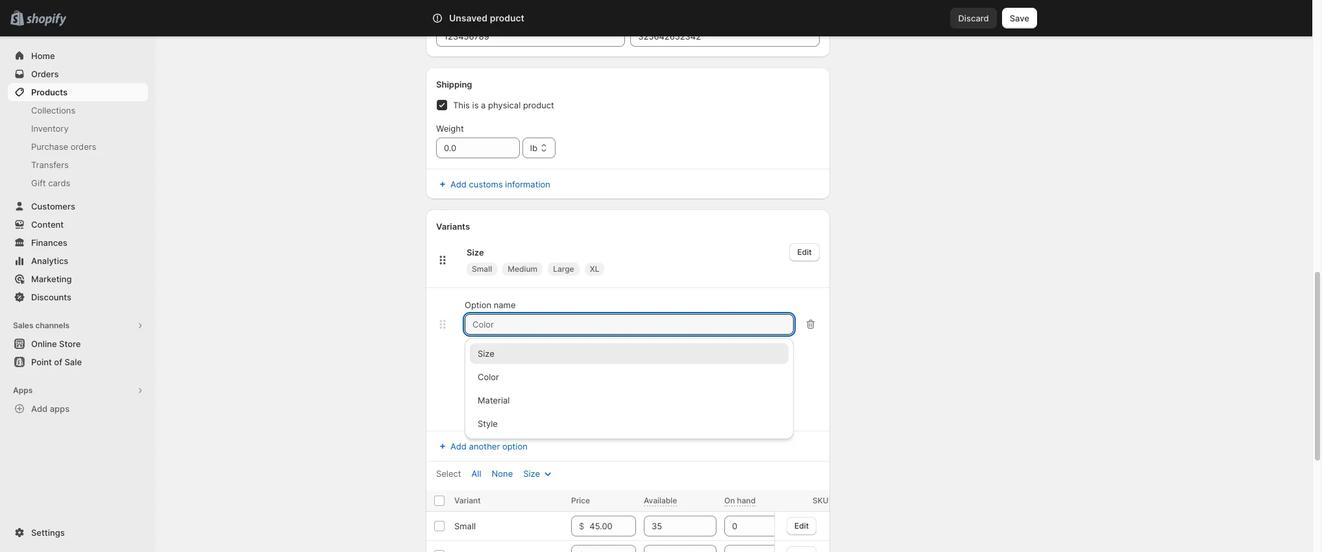 Task type: locate. For each thing, give the bounding box(es) containing it.
store
[[59, 339, 81, 349]]

sales channels
[[13, 321, 70, 331]]

values
[[497, 355, 522, 365]]

edit inside button
[[795, 521, 810, 531]]

sku left (stock
[[436, 12, 454, 22]]

content link
[[8, 216, 148, 234]]

size up color
[[478, 349, 495, 359]]

1 vertical spatial add
[[31, 404, 48, 414]]

1 vertical spatial option
[[468, 355, 494, 365]]

Color text field
[[465, 314, 794, 335]]

add inside button
[[451, 442, 467, 452]]

$ text field
[[590, 516, 636, 537], [590, 546, 636, 553]]

2 vertical spatial size
[[524, 469, 540, 479]]

weight
[[436, 123, 464, 134]]

customers link
[[8, 197, 148, 216]]

1 $ text field from the top
[[590, 516, 636, 537]]

select
[[436, 469, 461, 479]]

none
[[492, 469, 513, 479]]

option left name
[[465, 300, 492, 310]]

0 horizontal spatial sku
[[436, 12, 454, 22]]

0 vertical spatial edit
[[798, 247, 812, 257]]

home link
[[8, 47, 148, 65]]

orders link
[[8, 65, 148, 83]]

large
[[553, 264, 574, 274]]

1 horizontal spatial sku
[[813, 496, 829, 506]]

add customs information
[[451, 179, 551, 190]]

$ text field down price
[[590, 546, 636, 553]]

list box
[[465, 344, 794, 434]]

apps button
[[8, 382, 148, 400]]

gift cards
[[31, 178, 70, 188]]

online
[[31, 339, 57, 349]]

2 $ text field from the top
[[590, 546, 636, 553]]

content
[[31, 220, 64, 230]]

size right "none"
[[524, 469, 540, 479]]

information
[[505, 179, 551, 190]]

unsaved product
[[449, 12, 525, 23]]

add apps button
[[8, 400, 148, 418]]

transfers
[[31, 160, 69, 170]]

apps
[[50, 404, 70, 414]]

$ text field right $
[[590, 516, 636, 537]]

unit)
[[519, 12, 538, 22]]

None number field
[[644, 516, 697, 537], [725, 516, 778, 537], [644, 546, 697, 553], [725, 546, 778, 553], [644, 516, 697, 537], [725, 516, 778, 537], [644, 546, 697, 553], [725, 546, 778, 553]]

add inside 'button'
[[451, 179, 467, 190]]

add another option button
[[429, 438, 536, 456]]

size button
[[516, 465, 562, 483]]

orders
[[71, 142, 96, 152]]

0 vertical spatial size
[[467, 247, 484, 258]]

sku (stock keeping unit)
[[436, 12, 538, 22]]

small down variant
[[455, 521, 476, 532]]

name
[[494, 300, 516, 310]]

0 vertical spatial product
[[490, 12, 525, 23]]

size inside dropdown button
[[524, 469, 540, 479]]

add for add customs information
[[451, 179, 467, 190]]

save button
[[1003, 8, 1038, 29]]

add inside button
[[31, 404, 48, 414]]

add apps
[[31, 404, 70, 414]]

0 vertical spatial sku
[[436, 12, 454, 22]]

add left apps
[[31, 404, 48, 414]]

edit
[[798, 247, 812, 257], [795, 521, 810, 531]]

edit button
[[787, 517, 817, 535]]

small up the option name
[[472, 264, 492, 274]]

option values
[[468, 355, 522, 365]]

style
[[478, 419, 498, 429]]

1 vertical spatial small
[[455, 521, 476, 532]]

channels
[[35, 321, 70, 331]]

add left customs
[[451, 179, 467, 190]]

collections link
[[8, 101, 148, 119]]

1 vertical spatial product
[[523, 100, 554, 110]]

xl
[[590, 264, 600, 274]]

analytics link
[[8, 252, 148, 270]]

edit inside dropdown button
[[798, 247, 812, 257]]

option name
[[465, 300, 516, 310]]

option for option name
[[465, 300, 492, 310]]

2 vertical spatial add
[[451, 442, 467, 452]]

size down "variants" at the top left of the page
[[467, 247, 484, 258]]

sku for sku (stock keeping unit)
[[436, 12, 454, 22]]

material
[[478, 395, 510, 406]]

home
[[31, 51, 55, 61]]

sku up edit button
[[813, 496, 829, 506]]

Weight text field
[[436, 138, 520, 158]]

add
[[451, 179, 467, 190], [31, 404, 48, 414], [451, 442, 467, 452]]

0 vertical spatial add
[[451, 179, 467, 190]]

option up color
[[468, 355, 494, 365]]

is
[[472, 100, 479, 110]]

apps
[[13, 386, 33, 395]]

none button
[[484, 465, 521, 483]]

edit for edit dropdown button
[[798, 247, 812, 257]]

0 vertical spatial option
[[465, 300, 492, 310]]

product
[[490, 12, 525, 23], [523, 100, 554, 110]]

option
[[465, 300, 492, 310], [468, 355, 494, 365]]

1 vertical spatial $ text field
[[590, 546, 636, 553]]

1 vertical spatial size
[[478, 349, 495, 359]]

products
[[31, 87, 68, 97]]

variant
[[455, 496, 481, 506]]

1 vertical spatial sku
[[813, 496, 829, 506]]

size
[[467, 247, 484, 258], [478, 349, 495, 359], [524, 469, 540, 479]]

marketing link
[[8, 270, 148, 288]]

0 vertical spatial $ text field
[[590, 516, 636, 537]]

transfers link
[[8, 156, 148, 174]]

add left another
[[451, 442, 467, 452]]

analytics
[[31, 256, 68, 266]]

sku
[[436, 12, 454, 22], [813, 496, 829, 506]]

physical
[[488, 100, 521, 110]]

this is a physical product
[[453, 100, 554, 110]]

(stock
[[456, 12, 482, 22]]

discounts
[[31, 292, 71, 303]]

1 vertical spatial edit
[[795, 521, 810, 531]]

small
[[472, 264, 492, 274], [455, 521, 476, 532]]

variants
[[436, 221, 470, 232]]

keeping
[[484, 12, 516, 22]]

add another option
[[451, 442, 528, 452]]



Task type: vqa. For each thing, say whether or not it's contained in the screenshot.
text box
no



Task type: describe. For each thing, give the bounding box(es) containing it.
available
[[644, 496, 678, 506]]

this
[[453, 100, 470, 110]]

orders
[[31, 69, 59, 79]]

discard
[[959, 13, 990, 23]]

option
[[503, 442, 528, 452]]

discounts link
[[8, 288, 148, 307]]

lb
[[530, 143, 538, 153]]

collections
[[31, 105, 75, 116]]

gift cards link
[[8, 174, 148, 192]]

products link
[[8, 83, 148, 101]]

settings link
[[8, 524, 148, 542]]

all button
[[464, 465, 489, 483]]

add for add apps
[[31, 404, 48, 414]]

of
[[54, 357, 62, 368]]

option for option values
[[468, 355, 494, 365]]

a
[[481, 100, 486, 110]]

save
[[1010, 13, 1030, 23]]

settings
[[31, 528, 65, 538]]

options element
[[455, 521, 476, 532]]

size inside option
[[478, 349, 495, 359]]

point
[[31, 357, 52, 368]]

finances link
[[8, 234, 148, 252]]

online store
[[31, 339, 81, 349]]

sale
[[65, 357, 82, 368]]

on hand
[[725, 496, 756, 506]]

medium
[[508, 264, 538, 274]]

point of sale link
[[8, 353, 148, 371]]

list box containing size
[[465, 344, 794, 434]]

hand
[[737, 496, 756, 506]]

color
[[478, 372, 499, 383]]

sales
[[13, 321, 33, 331]]

online store button
[[0, 335, 156, 353]]

customs
[[469, 179, 503, 190]]

purchase orders link
[[8, 138, 148, 156]]

search
[[490, 13, 517, 23]]

edit for edit button
[[795, 521, 810, 531]]

add for add another option
[[451, 442, 467, 452]]

price
[[571, 496, 590, 506]]

online store link
[[8, 335, 148, 353]]

all
[[472, 469, 482, 479]]

gift
[[31, 178, 46, 188]]

sales channels button
[[8, 317, 148, 335]]

unsaved
[[449, 12, 488, 23]]

edit button
[[790, 244, 820, 262]]

discard button
[[951, 8, 997, 29]]

cards
[[48, 178, 70, 188]]

marketing
[[31, 274, 72, 284]]

inventory
[[31, 123, 69, 134]]

shopify image
[[26, 13, 66, 26]]

$
[[579, 521, 585, 532]]

sku for sku
[[813, 496, 829, 506]]

0 vertical spatial small
[[472, 264, 492, 274]]

point of sale button
[[0, 353, 156, 371]]

purchase
[[31, 142, 68, 152]]

another
[[469, 442, 500, 452]]

on
[[725, 496, 735, 506]]

shipping
[[436, 79, 472, 90]]

point of sale
[[31, 357, 82, 368]]

SKU (Stock Keeping Unit) text field
[[436, 26, 626, 47]]

size option
[[465, 344, 794, 364]]

search button
[[468, 8, 845, 29]]

add customs information button
[[429, 175, 828, 194]]

inventory link
[[8, 119, 148, 138]]

purchase orders
[[31, 142, 96, 152]]

finances
[[31, 238, 67, 248]]

Barcode (ISBN, UPC, GTIN, etc.) text field
[[631, 26, 820, 47]]



